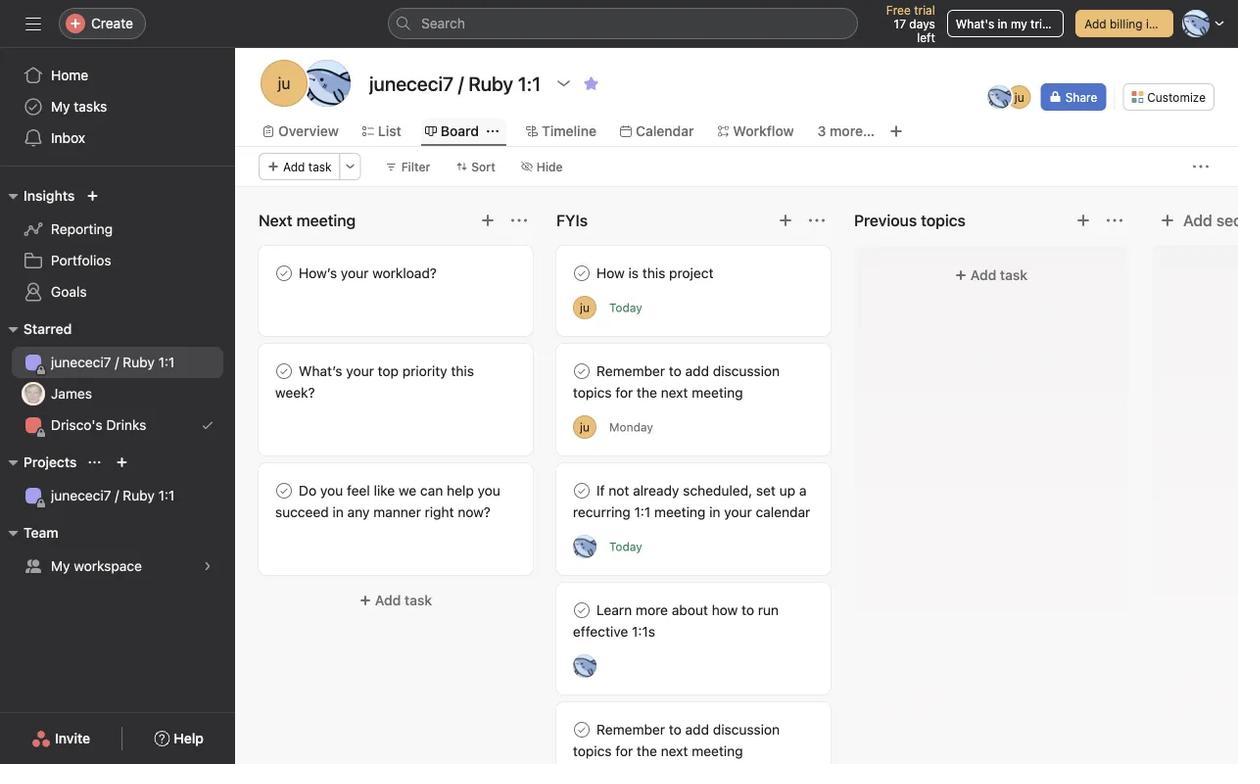 Task type: describe. For each thing, give the bounding box(es) containing it.
4 completed image from the top
[[570, 718, 594, 742]]

add task image
[[480, 213, 496, 228]]

what's your top priority this week?
[[275, 363, 474, 401]]

0 horizontal spatial add task
[[283, 160, 332, 173]]

remove from starred image
[[583, 75, 599, 91]]

calendar
[[756, 504, 810, 520]]

goals
[[51, 284, 87, 300]]

in inside do you feel like we can help you succeed in any manner right now?
[[333, 504, 344, 520]]

share button
[[1041, 83, 1106, 111]]

add task image for fyis
[[778, 213, 794, 228]]

next meeting
[[259, 211, 356, 230]]

add inside button
[[1085, 17, 1107, 30]]

filter
[[401, 160, 430, 173]]

inbox
[[51, 130, 85, 146]]

2 horizontal spatial add task
[[971, 267, 1028, 283]]

drinks
[[106, 417, 146, 433]]

help
[[174, 730, 204, 747]]

1 the from the top
[[637, 385, 657, 401]]

search list box
[[388, 8, 858, 39]]

drisco's drinks link
[[12, 410, 223, 441]]

info
[[1146, 17, 1167, 30]]

discussion for completed checkbox for remember to add discussion topics for the next meeting
[[713, 363, 780, 379]]

starred element
[[0, 312, 235, 445]]

hide
[[537, 160, 563, 173]]

portfolios
[[51, 252, 111, 268]]

remember to add discussion topics for the next meeting for third completed image from the bottom of the page
[[573, 363, 780, 401]]

how
[[597, 265, 625, 281]]

completed image for do you feel like we can help you succeed in any manner right now?
[[272, 479, 296, 503]]

timeline link
[[526, 120, 597, 142]]

like
[[374, 482, 395, 499]]

ju button for remember to add discussion topics for the next meeting
[[573, 415, 597, 439]]

/ inside starred element
[[115, 354, 119, 370]]

how
[[712, 602, 738, 618]]

is
[[629, 265, 639, 281]]

today button for not
[[609, 540, 642, 554]]

to for third completed image from the bottom of the page
[[669, 363, 682, 379]]

1 vertical spatial task
[[1000, 267, 1028, 283]]

for for third completed image from the bottom of the page
[[616, 385, 633, 401]]

remember for third completed image from the bottom of the page
[[597, 363, 665, 379]]

completed checkbox for if not already scheduled, set up a recurring 1:1 meeting in your calendar
[[570, 479, 594, 503]]

insights
[[24, 188, 75, 204]]

add inside "button"
[[1183, 211, 1213, 230]]

in inside if not already scheduled, set up a recurring 1:1 meeting in your calendar
[[709, 504, 721, 520]]

trial?
[[1031, 17, 1058, 30]]

workspace
[[74, 558, 142, 574]]

timeline
[[542, 123, 597, 139]]

sec
[[1217, 211, 1238, 230]]

to for 1st completed image from the bottom
[[669, 722, 682, 738]]

my workspace
[[51, 558, 142, 574]]

home link
[[12, 60, 223, 91]]

feel
[[347, 482, 370, 499]]

ra down effective
[[577, 659, 593, 673]]

see details, my workspace image
[[202, 560, 214, 572]]

1 horizontal spatial this
[[643, 265, 666, 281]]

now?
[[458, 504, 491, 520]]

this inside the what's your top priority this week?
[[451, 363, 474, 379]]

projects element
[[0, 445, 235, 515]]

1:1 for first junececi7 / ruby 1:1 link from the top of the page
[[158, 354, 175, 370]]

ruby inside the projects element
[[123, 487, 155, 504]]

invite button
[[19, 721, 103, 756]]

a
[[799, 482, 807, 499]]

set
[[756, 482, 776, 499]]

0 horizontal spatial task
[[308, 160, 332, 173]]

more section actions image
[[511, 213, 527, 228]]

inbox link
[[12, 122, 223, 154]]

completed checkbox for remember to add discussion topics for the next meeting
[[570, 718, 594, 742]]

goals link
[[12, 276, 223, 308]]

create
[[91, 15, 133, 31]]

3 more… button
[[818, 120, 875, 142]]

meeting inside if not already scheduled, set up a recurring 1:1 meeting in your calendar
[[654, 504, 706, 520]]

create button
[[59, 8, 146, 39]]

reporting link
[[12, 214, 223, 245]]

how's
[[299, 265, 337, 281]]

add sec button
[[1152, 203, 1238, 238]]

calendar
[[636, 123, 694, 139]]

completed image for what's your top priority this week?
[[272, 360, 296, 383]]

already
[[633, 482, 679, 499]]

your inside if not already scheduled, set up a recurring 1:1 meeting in your calendar
[[724, 504, 752, 520]]

tasks
[[74, 98, 107, 115]]

insights element
[[0, 178, 235, 312]]

reporting
[[51, 221, 113, 237]]

if
[[597, 482, 605, 499]]

ju button for how is this project
[[573, 296, 597, 319]]

sort
[[471, 160, 496, 173]]

left
[[917, 30, 935, 44]]

team
[[24, 525, 58, 541]]

completed checkbox for how's your workload?
[[272, 262, 296, 285]]

2 completed image from the top
[[570, 360, 594, 383]]

my workspace link
[[12, 551, 223, 582]]

calendar link
[[620, 120, 694, 142]]

add billing info button
[[1076, 10, 1174, 37]]

workload?
[[372, 265, 437, 281]]

ju left share button
[[1015, 90, 1024, 104]]

search
[[421, 15, 465, 31]]

completed checkbox for learn more about how to run effective 1:1s
[[570, 599, 594, 622]]

to inside the learn more about how to run effective 1:1s
[[742, 602, 754, 618]]

overview
[[278, 123, 339, 139]]

trial
[[914, 3, 935, 17]]

succeed
[[275, 504, 329, 520]]

in inside button
[[998, 17, 1008, 30]]

completed image for if not already scheduled, set up a recurring 1:1 meeting in your calendar
[[570, 479, 594, 503]]

share
[[1066, 90, 1097, 104]]

top
[[378, 363, 399, 379]]

learn more about how to run effective 1:1s
[[573, 602, 779, 640]]

drisco's drinks
[[51, 417, 146, 433]]

global element
[[0, 48, 235, 166]]

completed checkbox for how is this project
[[570, 262, 594, 285]]

sort button
[[447, 153, 504, 180]]

2 ra button from the top
[[573, 654, 597, 678]]

customize
[[1147, 90, 1206, 104]]

junececi7 inside starred element
[[51, 354, 111, 370]]

free
[[886, 3, 911, 17]]

add sec
[[1183, 211, 1238, 230]]

filter button
[[377, 153, 439, 180]]

show options, current sort, top image
[[89, 457, 100, 468]]

your for how's
[[341, 265, 369, 281]]

invite
[[55, 730, 90, 747]]

remember to add discussion topics for the next meeting for 1st completed image from the bottom
[[573, 722, 780, 759]]

ju down fyis at the top left
[[580, 301, 590, 314]]

portfolios link
[[12, 245, 223, 276]]

insights button
[[0, 184, 75, 208]]

learn
[[597, 602, 632, 618]]



Task type: locate. For each thing, give the bounding box(es) containing it.
ju
[[278, 74, 290, 93], [1015, 90, 1024, 104], [580, 301, 590, 314], [580, 420, 590, 434]]

2 junececi7 / ruby 1:1 link from the top
[[12, 480, 223, 511]]

ju button left monday
[[573, 415, 597, 439]]

2 more section actions image from the left
[[1107, 213, 1123, 228]]

help
[[447, 482, 474, 499]]

this
[[643, 265, 666, 281], [451, 363, 474, 379]]

you right do
[[320, 482, 343, 499]]

1:1
[[158, 354, 175, 370], [158, 487, 175, 504], [634, 504, 651, 520]]

1 add task image from the left
[[778, 213, 794, 228]]

junececi7 inside the projects element
[[51, 487, 111, 504]]

0 vertical spatial topics
[[573, 385, 612, 401]]

1 junececi7 / ruby 1:1 link from the top
[[12, 347, 223, 378]]

in left any
[[333, 504, 344, 520]]

0 vertical spatial add task
[[283, 160, 332, 173]]

today button down the recurring
[[609, 540, 642, 554]]

2 remember to add discussion topics for the next meeting from the top
[[573, 722, 780, 759]]

1 vertical spatial add task button
[[866, 258, 1117, 293]]

0 vertical spatial my
[[51, 98, 70, 115]]

junececi7 / ruby 1:1 down new project or portfolio icon
[[51, 487, 175, 504]]

2 remember from the top
[[597, 722, 665, 738]]

/ up drisco's drinks link
[[115, 354, 119, 370]]

ju button down how
[[573, 296, 597, 319]]

1 vertical spatial today
[[609, 540, 642, 554]]

1 topics from the top
[[573, 385, 612, 401]]

ju button
[[573, 296, 597, 319], [573, 415, 597, 439]]

right
[[425, 504, 454, 520]]

your left top
[[346, 363, 374, 379]]

monday
[[609, 420, 653, 434]]

0 vertical spatial for
[[616, 385, 633, 401]]

your
[[341, 265, 369, 281], [346, 363, 374, 379], [724, 504, 752, 520]]

1:1s
[[632, 624, 655, 640]]

2 discussion from the top
[[713, 722, 780, 738]]

1 junececi7 from the top
[[51, 354, 111, 370]]

more section actions image
[[809, 213, 825, 228], [1107, 213, 1123, 228]]

new image
[[87, 190, 98, 202]]

completed image left 'how's'
[[272, 262, 296, 285]]

2 vertical spatial task
[[405, 592, 432, 608]]

monday button
[[609, 420, 653, 434]]

completed image left if
[[570, 479, 594, 503]]

to
[[669, 363, 682, 379], [742, 602, 754, 618], [669, 722, 682, 738]]

1 / from the top
[[115, 354, 119, 370]]

/
[[115, 354, 119, 370], [115, 487, 119, 504]]

1 horizontal spatial in
[[709, 504, 721, 520]]

0 vertical spatial remember
[[597, 363, 665, 379]]

project
[[669, 265, 714, 281]]

james
[[51, 386, 92, 402]]

topics
[[573, 385, 612, 401], [573, 743, 612, 759]]

2 horizontal spatial task
[[1000, 267, 1028, 283]]

junececi7 up 'james'
[[51, 354, 111, 370]]

1 for from the top
[[616, 385, 633, 401]]

0 vertical spatial today
[[609, 301, 642, 314]]

3
[[818, 123, 826, 139]]

1 vertical spatial today button
[[609, 540, 642, 554]]

0 vertical spatial the
[[637, 385, 657, 401]]

list
[[378, 123, 401, 139]]

more actions image left filter dropdown button
[[344, 161, 356, 172]]

2 horizontal spatial in
[[998, 17, 1008, 30]]

my inside "teams" element
[[51, 558, 70, 574]]

ju left monday
[[580, 420, 590, 434]]

ruby down new project or portfolio icon
[[123, 487, 155, 504]]

teams element
[[0, 515, 235, 586]]

next
[[661, 385, 688, 401], [661, 743, 688, 759]]

in down "scheduled,"
[[709, 504, 721, 520]]

meeting for third completed image from the bottom of the page
[[692, 385, 743, 401]]

None text field
[[364, 66, 546, 101]]

2 my from the top
[[51, 558, 70, 574]]

about
[[672, 602, 708, 618]]

more…
[[830, 123, 875, 139]]

ruby up drinks
[[123, 354, 155, 370]]

completed image
[[570, 262, 594, 285], [570, 360, 594, 383], [570, 599, 594, 622], [570, 718, 594, 742]]

if not already scheduled, set up a recurring 1:1 meeting in your calendar
[[573, 482, 810, 520]]

2 ju button from the top
[[573, 415, 597, 439]]

not
[[609, 482, 629, 499]]

add for third completed image from the bottom of the page
[[685, 363, 709, 379]]

do you feel like we can help you succeed in any manner right now?
[[275, 482, 501, 520]]

remember for 1st completed image from the bottom
[[597, 722, 665, 738]]

meeting for 1st completed image from the bottom
[[692, 743, 743, 759]]

remember to add discussion topics for the next meeting
[[573, 363, 780, 401], [573, 722, 780, 759]]

2 junececi7 / ruby 1:1 from the top
[[51, 487, 175, 504]]

junececi7 down the show options, current sort, top "image"
[[51, 487, 111, 504]]

2 vertical spatial add task
[[375, 592, 432, 608]]

ruby inside starred element
[[123, 354, 155, 370]]

customize button
[[1123, 83, 1215, 111]]

today
[[609, 301, 642, 314], [609, 540, 642, 554]]

my
[[51, 98, 70, 115], [51, 558, 70, 574]]

junececi7 / ruby 1:1 link down new project or portfolio icon
[[12, 480, 223, 511]]

workflow
[[733, 123, 794, 139]]

1 vertical spatial junececi7 / ruby 1:1
[[51, 487, 175, 504]]

today button down is
[[609, 301, 642, 314]]

my tasks
[[51, 98, 107, 115]]

ra down what's in my trial? button
[[992, 90, 1008, 104]]

1:1 inside if not already scheduled, set up a recurring 1:1 meeting in your calendar
[[634, 504, 651, 520]]

hide sidebar image
[[25, 16, 41, 31]]

1 vertical spatial to
[[742, 602, 754, 618]]

your right 'how's'
[[341, 265, 369, 281]]

1 vertical spatial this
[[451, 363, 474, 379]]

my inside the global element
[[51, 98, 70, 115]]

in left my
[[998, 17, 1008, 30]]

junececi7 / ruby 1:1 link up 'james'
[[12, 347, 223, 378]]

ju up the overview link
[[278, 74, 290, 93]]

1:1 up "teams" element
[[158, 487, 175, 504]]

1 horizontal spatial more actions image
[[1193, 159, 1209, 174]]

1 you from the left
[[320, 482, 343, 499]]

0 horizontal spatial more actions image
[[344, 161, 356, 172]]

more section actions image for previous topics
[[1107, 213, 1123, 228]]

1 vertical spatial remember to add discussion topics for the next meeting
[[573, 722, 780, 759]]

team button
[[0, 521, 58, 545]]

starred button
[[0, 317, 72, 341]]

priority
[[402, 363, 447, 379]]

completed image up week?
[[272, 360, 296, 383]]

1:1 down already
[[634, 504, 651, 520]]

2 today from the top
[[609, 540, 642, 554]]

week?
[[275, 385, 315, 401]]

any
[[347, 504, 370, 520]]

0 horizontal spatial add task image
[[778, 213, 794, 228]]

1 next from the top
[[661, 385, 688, 401]]

ra button down effective
[[573, 654, 597, 678]]

1 vertical spatial add
[[685, 722, 709, 738]]

0 vertical spatial task
[[308, 160, 332, 173]]

1 completed image from the top
[[570, 262, 594, 285]]

add task
[[283, 160, 332, 173], [971, 267, 1028, 283], [375, 592, 432, 608]]

1 horizontal spatial add task image
[[1076, 213, 1091, 228]]

0 vertical spatial your
[[341, 265, 369, 281]]

ra down the recurring
[[577, 540, 593, 554]]

my for my tasks
[[51, 98, 70, 115]]

today down is
[[609, 301, 642, 314]]

what's in my trial? button
[[947, 10, 1064, 37]]

2 today button from the top
[[609, 540, 642, 554]]

1 vertical spatial junececi7
[[51, 487, 111, 504]]

1:1 inside starred element
[[158, 354, 175, 370]]

1 ju button from the top
[[573, 296, 597, 319]]

1:1 up drisco's drinks link
[[158, 354, 175, 370]]

junececi7 / ruby 1:1 link
[[12, 347, 223, 378], [12, 480, 223, 511]]

1 vertical spatial next
[[661, 743, 688, 759]]

1 horizontal spatial you
[[478, 482, 501, 499]]

list link
[[362, 120, 401, 142]]

1 vertical spatial ruby
[[123, 487, 155, 504]]

more section actions image down 3
[[809, 213, 825, 228]]

for for 1st completed image from the bottom
[[616, 743, 633, 759]]

for
[[616, 385, 633, 401], [616, 743, 633, 759]]

completed image
[[272, 262, 296, 285], [272, 360, 296, 383], [272, 479, 296, 503], [570, 479, 594, 503]]

manner
[[373, 504, 421, 520]]

0 vertical spatial ruby
[[123, 354, 155, 370]]

1 vertical spatial your
[[346, 363, 374, 379]]

drisco's
[[51, 417, 103, 433]]

workflow link
[[718, 120, 794, 142]]

show options image
[[556, 75, 571, 91]]

scheduled,
[[683, 482, 753, 499]]

1 vertical spatial remember
[[597, 722, 665, 738]]

1 more section actions image from the left
[[809, 213, 825, 228]]

1 remember from the top
[[597, 363, 665, 379]]

0 vertical spatial this
[[643, 265, 666, 281]]

this right is
[[643, 265, 666, 281]]

overview link
[[263, 120, 339, 142]]

my down team
[[51, 558, 70, 574]]

0 vertical spatial junececi7
[[51, 354, 111, 370]]

how is this project
[[597, 265, 714, 281]]

1 vertical spatial /
[[115, 487, 119, 504]]

previous topics
[[854, 211, 966, 230]]

today for not
[[609, 540, 642, 554]]

1 horizontal spatial add task
[[375, 592, 432, 608]]

today down the recurring
[[609, 540, 642, 554]]

0 vertical spatial add task button
[[259, 153, 341, 180]]

next for completed option related to remember to add discussion topics for the next meeting
[[661, 743, 688, 759]]

1 add from the top
[[685, 363, 709, 379]]

billing
[[1110, 17, 1143, 30]]

tab actions image
[[487, 125, 499, 137]]

0 horizontal spatial in
[[333, 504, 344, 520]]

in
[[998, 17, 1008, 30], [333, 504, 344, 520], [709, 504, 721, 520]]

2 ruby from the top
[[123, 487, 155, 504]]

1 vertical spatial topics
[[573, 743, 612, 759]]

today for is
[[609, 301, 642, 314]]

1 ruby from the top
[[123, 354, 155, 370]]

free trial 17 days left
[[886, 3, 935, 44]]

2 add task image from the left
[[1076, 213, 1091, 228]]

1 ra button from the top
[[573, 535, 597, 558]]

run
[[758, 602, 779, 618]]

1 horizontal spatial more section actions image
[[1107, 213, 1123, 228]]

completed checkbox for remember to add discussion topics for the next meeting
[[570, 360, 594, 383]]

0 vertical spatial remember to add discussion topics for the next meeting
[[573, 363, 780, 401]]

discussion
[[713, 363, 780, 379], [713, 722, 780, 738]]

0 vertical spatial ra button
[[573, 535, 597, 558]]

discussion for completed option related to remember to add discussion topics for the next meeting
[[713, 722, 780, 738]]

today button
[[609, 301, 642, 314], [609, 540, 642, 554]]

junececi7 / ruby 1:1 link inside the projects element
[[12, 480, 223, 511]]

1:1 inside the projects element
[[158, 487, 175, 504]]

the
[[637, 385, 657, 401], [637, 743, 657, 759]]

add task image
[[778, 213, 794, 228], [1076, 213, 1091, 228]]

more actions image
[[1193, 159, 1209, 174], [344, 161, 356, 172]]

what's
[[299, 363, 342, 379]]

add task image for previous topics
[[1076, 213, 1091, 228]]

1 discussion from the top
[[713, 363, 780, 379]]

1 vertical spatial the
[[637, 743, 657, 759]]

my for my workspace
[[51, 558, 70, 574]]

home
[[51, 67, 88, 83]]

junececi7 / ruby 1:1 inside the projects element
[[51, 487, 175, 504]]

1 today from the top
[[609, 301, 642, 314]]

add billing info
[[1085, 17, 1167, 30]]

2 add from the top
[[685, 722, 709, 738]]

0 vertical spatial ju button
[[573, 296, 597, 319]]

0 vertical spatial today button
[[609, 301, 642, 314]]

2 junececi7 from the top
[[51, 487, 111, 504]]

2 for from the top
[[616, 743, 633, 759]]

/ down new project or portfolio icon
[[115, 487, 119, 504]]

my tasks link
[[12, 91, 223, 122]]

ra up overview at top
[[317, 74, 337, 93]]

Completed checkbox
[[272, 262, 296, 285], [570, 262, 594, 285], [272, 479, 296, 503], [570, 718, 594, 742]]

more actions image up add sec "button" at top right
[[1193, 159, 1209, 174]]

new project or portfolio image
[[116, 457, 128, 468]]

your down "scheduled,"
[[724, 504, 752, 520]]

1 vertical spatial ra button
[[573, 654, 597, 678]]

junececi7 / ruby 1:1 up 'james'
[[51, 354, 175, 370]]

1 vertical spatial add task
[[971, 267, 1028, 283]]

17
[[894, 17, 906, 30]]

more section actions image left add sec "button" at top right
[[1107, 213, 1123, 228]]

junececi7 / ruby 1:1
[[51, 354, 175, 370], [51, 487, 175, 504]]

ra button down the recurring
[[573, 535, 597, 558]]

2 next from the top
[[661, 743, 688, 759]]

0 vertical spatial to
[[669, 363, 682, 379]]

junececi7 / ruby 1:1 inside starred element
[[51, 354, 175, 370]]

completed checkbox for do you feel like we can help you succeed in any manner right now?
[[272, 479, 296, 503]]

this right priority
[[451, 363, 474, 379]]

0 vertical spatial junececi7 / ruby 1:1 link
[[12, 347, 223, 378]]

1 horizontal spatial task
[[405, 592, 432, 608]]

1 vertical spatial for
[[616, 743, 633, 759]]

Completed checkbox
[[272, 360, 296, 383], [570, 360, 594, 383], [570, 479, 594, 503], [570, 599, 594, 622]]

1 vertical spatial meeting
[[654, 504, 706, 520]]

0 horizontal spatial more section actions image
[[809, 213, 825, 228]]

1:1 for junececi7 / ruby 1:1 link inside the projects element
[[158, 487, 175, 504]]

2 topics from the top
[[573, 743, 612, 759]]

1 junececi7 / ruby 1:1 from the top
[[51, 354, 175, 370]]

0 horizontal spatial you
[[320, 482, 343, 499]]

2 vertical spatial meeting
[[692, 743, 743, 759]]

today button for is
[[609, 301, 642, 314]]

0 vertical spatial discussion
[[713, 363, 780, 379]]

you up the now? at the left of page
[[478, 482, 501, 499]]

0 vertical spatial /
[[115, 354, 119, 370]]

3 completed image from the top
[[570, 599, 594, 622]]

2 the from the top
[[637, 743, 657, 759]]

fyis
[[556, 211, 588, 230]]

how's your workload?
[[299, 265, 437, 281]]

more section actions image for fyis
[[809, 213, 825, 228]]

completed image left do
[[272, 479, 296, 503]]

2 vertical spatial to
[[669, 722, 682, 738]]

my left 'tasks'
[[51, 98, 70, 115]]

0 vertical spatial add
[[685, 363, 709, 379]]

1 vertical spatial junececi7 / ruby 1:1 link
[[12, 480, 223, 511]]

effective
[[573, 624, 628, 640]]

0 vertical spatial junececi7 / ruby 1:1
[[51, 354, 175, 370]]

next for completed checkbox for remember to add discussion topics for the next meeting
[[661, 385, 688, 401]]

1 today button from the top
[[609, 301, 642, 314]]

1 vertical spatial discussion
[[713, 722, 780, 738]]

more
[[636, 602, 668, 618]]

add tab image
[[888, 123, 904, 139]]

0 vertical spatial next
[[661, 385, 688, 401]]

your inside the what's your top priority this week?
[[346, 363, 374, 379]]

0 horizontal spatial this
[[451, 363, 474, 379]]

1 vertical spatial ju button
[[573, 415, 597, 439]]

1 my from the top
[[51, 98, 70, 115]]

my
[[1011, 17, 1027, 30]]

add
[[1085, 17, 1107, 30], [283, 160, 305, 173], [1183, 211, 1213, 230], [971, 267, 997, 283], [375, 592, 401, 608]]

you
[[320, 482, 343, 499], [478, 482, 501, 499]]

projects button
[[0, 451, 77, 474]]

your for what's
[[346, 363, 374, 379]]

add for 1st completed image from the bottom
[[685, 722, 709, 738]]

completed image for how's your workload?
[[272, 262, 296, 285]]

task
[[308, 160, 332, 173], [1000, 267, 1028, 283], [405, 592, 432, 608]]

up
[[780, 482, 796, 499]]

add
[[685, 363, 709, 379], [685, 722, 709, 738]]

2 you from the left
[[478, 482, 501, 499]]

2 / from the top
[[115, 487, 119, 504]]

2 vertical spatial your
[[724, 504, 752, 520]]

1 remember to add discussion topics for the next meeting from the top
[[573, 363, 780, 401]]

1 vertical spatial my
[[51, 558, 70, 574]]

/ inside the projects element
[[115, 487, 119, 504]]

0 vertical spatial meeting
[[692, 385, 743, 401]]

completed checkbox for what's your top priority this week?
[[272, 360, 296, 383]]

2 vertical spatial add task button
[[259, 583, 533, 618]]



Task type: vqa. For each thing, say whether or not it's contained in the screenshot.
the source
no



